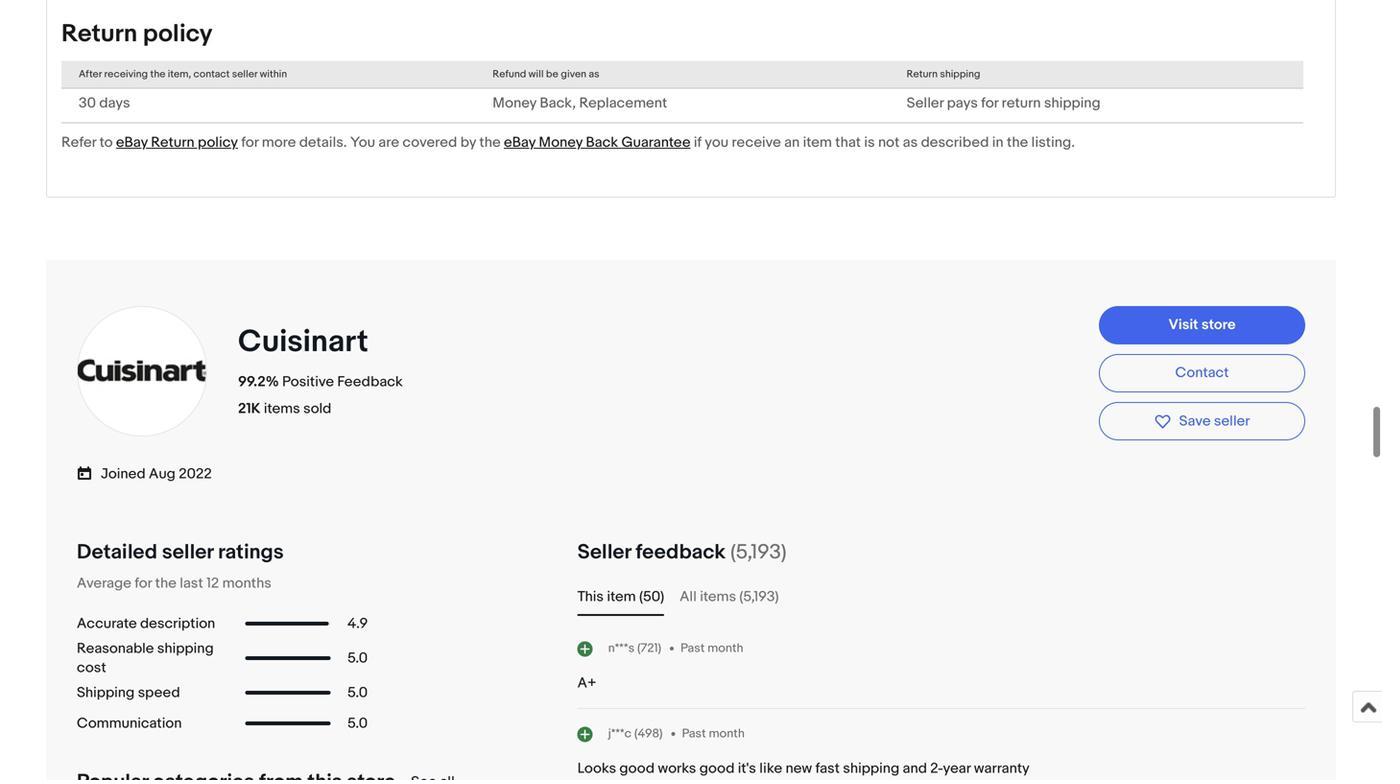 Task type: describe. For each thing, give the bounding box(es) containing it.
ebay money back guarantee link
[[504, 134, 691, 151]]

seller for seller feedback (5,193)
[[578, 540, 631, 565]]

you
[[350, 134, 375, 151]]

99.2% positive feedback
[[238, 373, 403, 391]]

past month for a+
[[681, 642, 744, 657]]

to
[[100, 134, 113, 151]]

past for a+
[[681, 642, 705, 657]]

the left item,
[[150, 68, 166, 81]]

money back, replacement
[[493, 95, 668, 112]]

not
[[879, 134, 900, 151]]

after receiving the item, contact seller within
[[79, 68, 287, 81]]

return for return shipping
[[907, 68, 938, 81]]

1 horizontal spatial as
[[903, 134, 918, 151]]

visit store
[[1169, 316, 1236, 333]]

5.0 for shipping
[[348, 650, 368, 667]]

tab list containing this item (50)
[[578, 586, 1306, 609]]

receiving
[[104, 68, 148, 81]]

within
[[260, 68, 287, 81]]

that
[[836, 134, 861, 151]]

works
[[658, 761, 697, 778]]

last
[[180, 575, 203, 592]]

positive
[[282, 373, 334, 391]]

speed
[[138, 685, 180, 702]]

month for a+
[[708, 642, 744, 657]]

back
[[586, 134, 619, 151]]

2 horizontal spatial for
[[982, 95, 999, 112]]

refund will be given as
[[493, 68, 600, 81]]

details.
[[299, 134, 347, 151]]

looks
[[578, 761, 617, 778]]

0 vertical spatial policy
[[143, 19, 213, 49]]

feedback
[[636, 540, 726, 565]]

looks good works good it's like new fast shipping and 2-year warranty
[[578, 761, 1030, 778]]

this
[[578, 589, 604, 606]]

listing.
[[1032, 134, 1075, 151]]

detailed seller ratings
[[77, 540, 284, 565]]

contact
[[1176, 364, 1230, 381]]

2-
[[931, 761, 944, 778]]

this item (50)
[[578, 589, 665, 606]]

shipping right fast
[[843, 761, 900, 778]]

covered
[[403, 134, 457, 151]]

contact link
[[1100, 354, 1306, 393]]

cuisinart link
[[238, 323, 375, 361]]

average
[[77, 575, 131, 592]]

months
[[222, 575, 272, 592]]

receive
[[732, 134, 781, 151]]

an
[[785, 134, 800, 151]]

refer
[[61, 134, 96, 151]]

21k
[[238, 400, 261, 418]]

seller pays for return shipping
[[907, 95, 1101, 112]]

reasonable shipping cost
[[77, 640, 214, 677]]

2022
[[179, 466, 212, 483]]

pays
[[947, 95, 978, 112]]

feedback
[[337, 373, 403, 391]]

save seller button
[[1100, 402, 1306, 441]]

30 days
[[79, 95, 130, 112]]

shipping
[[77, 685, 135, 702]]

(721)
[[638, 641, 662, 656]]

save seller
[[1180, 413, 1251, 430]]

j***c (498)
[[608, 727, 663, 742]]

1 vertical spatial money
[[539, 134, 583, 151]]

all items (5,193)
[[680, 589, 779, 606]]

will
[[529, 68, 544, 81]]

all
[[680, 589, 697, 606]]

and
[[903, 761, 928, 778]]

5.0 for speed
[[348, 685, 368, 702]]

return policy
[[61, 19, 213, 49]]

fast
[[816, 761, 840, 778]]

past for looks good works good it's like new fast shipping and 2-year warranty
[[682, 727, 706, 742]]

contact
[[194, 68, 230, 81]]

return
[[1002, 95, 1041, 112]]

4.9
[[348, 615, 368, 633]]



Task type: locate. For each thing, give the bounding box(es) containing it.
1 vertical spatial item
[[607, 589, 636, 606]]

seller for detailed seller ratings
[[162, 540, 213, 565]]

refund
[[493, 68, 526, 81]]

2 good from the left
[[700, 761, 735, 778]]

0 vertical spatial for
[[982, 95, 999, 112]]

more
[[262, 134, 296, 151]]

money down refund
[[493, 95, 537, 112]]

2 vertical spatial 5.0
[[348, 715, 368, 733]]

return up after
[[61, 19, 137, 49]]

after
[[79, 68, 102, 81]]

past up works
[[682, 727, 706, 742]]

save
[[1180, 413, 1211, 430]]

1 horizontal spatial items
[[700, 589, 737, 606]]

2 ebay from the left
[[504, 134, 536, 151]]

1 vertical spatial past month
[[682, 727, 745, 742]]

shipping speed
[[77, 685, 180, 702]]

return for return policy
[[61, 19, 137, 49]]

0 horizontal spatial ebay
[[116, 134, 148, 151]]

1 vertical spatial seller
[[578, 540, 631, 565]]

0 horizontal spatial money
[[493, 95, 537, 112]]

items right all
[[700, 589, 737, 606]]

store
[[1202, 316, 1236, 333]]

days
[[99, 95, 130, 112]]

1 vertical spatial items
[[700, 589, 737, 606]]

0 vertical spatial money
[[493, 95, 537, 112]]

refer to ebay return policy for more details. you are covered by the ebay money back guarantee if you receive an item that is not as described in the listing.
[[61, 134, 1075, 151]]

ebay right the to
[[116, 134, 148, 151]]

1 horizontal spatial ebay
[[504, 134, 536, 151]]

month down the 'all items (5,193)'
[[708, 642, 744, 657]]

communication
[[77, 715, 182, 733]]

by
[[461, 134, 476, 151]]

5.0
[[348, 650, 368, 667], [348, 685, 368, 702], [348, 715, 368, 733]]

good down j***c (498) on the bottom
[[620, 761, 655, 778]]

1 horizontal spatial seller
[[232, 68, 258, 81]]

2 5.0 from the top
[[348, 685, 368, 702]]

3 5.0 from the top
[[348, 715, 368, 733]]

as right not
[[903, 134, 918, 151]]

items
[[264, 400, 300, 418], [700, 589, 737, 606]]

1 horizontal spatial for
[[241, 134, 259, 151]]

0 horizontal spatial seller
[[162, 540, 213, 565]]

1 horizontal spatial return
[[151, 134, 195, 151]]

1 5.0 from the top
[[348, 650, 368, 667]]

n***s
[[608, 641, 635, 656]]

seller up this
[[578, 540, 631, 565]]

items inside tab list
[[700, 589, 737, 606]]

cost
[[77, 660, 106, 677]]

2 horizontal spatial return
[[907, 68, 938, 81]]

0 vertical spatial past
[[681, 642, 705, 657]]

99.2%
[[238, 373, 279, 391]]

1 horizontal spatial good
[[700, 761, 735, 778]]

reasonable
[[77, 640, 154, 658]]

(5,193) up the 'all items (5,193)'
[[731, 540, 787, 565]]

1 vertical spatial for
[[241, 134, 259, 151]]

month
[[708, 642, 744, 657], [709, 727, 745, 742]]

sold
[[303, 400, 332, 418]]

1 ebay from the left
[[116, 134, 148, 151]]

0 vertical spatial seller
[[232, 68, 258, 81]]

shipping up listing.
[[1045, 95, 1101, 112]]

(5,193)
[[731, 540, 787, 565], [740, 589, 779, 606]]

for left more
[[241, 134, 259, 151]]

return up described
[[907, 68, 938, 81]]

21k items sold
[[238, 400, 332, 418]]

2 vertical spatial return
[[151, 134, 195, 151]]

for right the pays
[[982, 95, 999, 112]]

visit store link
[[1100, 306, 1306, 345]]

1 vertical spatial 5.0
[[348, 685, 368, 702]]

seller up last
[[162, 540, 213, 565]]

it's
[[738, 761, 757, 778]]

guarantee
[[622, 134, 691, 151]]

0 horizontal spatial as
[[589, 68, 600, 81]]

shipping inside the reasonable shipping cost
[[157, 640, 214, 658]]

return shipping
[[907, 68, 981, 81]]

joined aug 2022
[[101, 466, 212, 483]]

as
[[589, 68, 600, 81], [903, 134, 918, 151]]

the right in
[[1007, 134, 1029, 151]]

given
[[561, 68, 587, 81]]

0 vertical spatial past month
[[681, 642, 744, 657]]

be
[[546, 68, 559, 81]]

a+
[[578, 675, 597, 692]]

seller left within
[[232, 68, 258, 81]]

seller for save seller
[[1215, 413, 1251, 430]]

year
[[944, 761, 971, 778]]

1 vertical spatial policy
[[198, 134, 238, 151]]

new
[[786, 761, 813, 778]]

items right 21k
[[264, 400, 300, 418]]

are
[[379, 134, 400, 151]]

past month down the 'all items (5,193)'
[[681, 642, 744, 657]]

month for looks good works good it's like new fast shipping and 2-year warranty
[[709, 727, 745, 742]]

(498)
[[635, 727, 663, 742]]

item left (50)
[[607, 589, 636, 606]]

1 vertical spatial past
[[682, 727, 706, 742]]

money down "back,"
[[539, 134, 583, 151]]

item,
[[168, 68, 191, 81]]

described
[[921, 134, 989, 151]]

2 vertical spatial seller
[[162, 540, 213, 565]]

shipping down 'description'
[[157, 640, 214, 658]]

0 vertical spatial seller
[[907, 95, 944, 112]]

(5,193) for seller feedback (5,193)
[[731, 540, 787, 565]]

1 vertical spatial month
[[709, 727, 745, 742]]

you
[[705, 134, 729, 151]]

seller down return shipping
[[907, 95, 944, 112]]

past month
[[681, 642, 744, 657], [682, 727, 745, 742]]

replacement
[[580, 95, 668, 112]]

cuisinart
[[238, 323, 369, 361]]

(50)
[[640, 589, 665, 606]]

30
[[79, 95, 96, 112]]

seller right save
[[1215, 413, 1251, 430]]

policy left more
[[198, 134, 238, 151]]

in
[[993, 134, 1004, 151]]

joined
[[101, 466, 146, 483]]

0 vertical spatial (5,193)
[[731, 540, 787, 565]]

2 horizontal spatial seller
[[1215, 413, 1251, 430]]

average for the last 12 months
[[77, 575, 272, 592]]

1 horizontal spatial seller
[[907, 95, 944, 112]]

item
[[803, 134, 832, 151], [607, 589, 636, 606]]

ebay right by
[[504, 134, 536, 151]]

is
[[865, 134, 875, 151]]

past
[[681, 642, 705, 657], [682, 727, 706, 742]]

0 horizontal spatial for
[[135, 575, 152, 592]]

item inside tab list
[[607, 589, 636, 606]]

the left last
[[155, 575, 177, 592]]

policy up item,
[[143, 19, 213, 49]]

money
[[493, 95, 537, 112], [539, 134, 583, 151]]

seller for seller pays for return shipping
[[907, 95, 944, 112]]

month up it's
[[709, 727, 745, 742]]

shipping up the pays
[[940, 68, 981, 81]]

0 vertical spatial 5.0
[[348, 650, 368, 667]]

shipping
[[940, 68, 981, 81], [1045, 95, 1101, 112], [157, 640, 214, 658], [843, 761, 900, 778]]

seller inside button
[[1215, 413, 1251, 430]]

accurate description
[[77, 615, 215, 633]]

policy
[[143, 19, 213, 49], [198, 134, 238, 151]]

0 vertical spatial item
[[803, 134, 832, 151]]

the right by
[[480, 134, 501, 151]]

2 vertical spatial for
[[135, 575, 152, 592]]

1 vertical spatial return
[[907, 68, 938, 81]]

the
[[150, 68, 166, 81], [480, 134, 501, 151], [1007, 134, 1029, 151], [155, 575, 177, 592]]

1 vertical spatial seller
[[1215, 413, 1251, 430]]

past month for looks good works good it's like new fast shipping and 2-year warranty
[[682, 727, 745, 742]]

accurate
[[77, 615, 137, 633]]

warranty
[[974, 761, 1030, 778]]

(5,193) for all items (5,193)
[[740, 589, 779, 606]]

back,
[[540, 95, 576, 112]]

as right given
[[589, 68, 600, 81]]

0 vertical spatial return
[[61, 19, 137, 49]]

tab list
[[578, 586, 1306, 609]]

0 vertical spatial month
[[708, 642, 744, 657]]

0 vertical spatial items
[[264, 400, 300, 418]]

visit
[[1169, 316, 1199, 333]]

items for all
[[700, 589, 737, 606]]

ratings
[[218, 540, 284, 565]]

0 horizontal spatial seller
[[578, 540, 631, 565]]

ebay
[[116, 134, 148, 151], [504, 134, 536, 151]]

description
[[140, 615, 215, 633]]

cuisinart image
[[75, 304, 209, 439]]

seller
[[907, 95, 944, 112], [578, 540, 631, 565]]

item right "an" at the right top of page
[[803, 134, 832, 151]]

1 horizontal spatial item
[[803, 134, 832, 151]]

0 horizontal spatial items
[[264, 400, 300, 418]]

return right the to
[[151, 134, 195, 151]]

good left it's
[[700, 761, 735, 778]]

0 horizontal spatial good
[[620, 761, 655, 778]]

0 horizontal spatial return
[[61, 19, 137, 49]]

seller
[[232, 68, 258, 81], [1215, 413, 1251, 430], [162, 540, 213, 565]]

aug
[[149, 466, 176, 483]]

for right average
[[135, 575, 152, 592]]

text__icon wrapper image
[[77, 463, 101, 482]]

items for 21k
[[264, 400, 300, 418]]

good
[[620, 761, 655, 778], [700, 761, 735, 778]]

return
[[61, 19, 137, 49], [907, 68, 938, 81], [151, 134, 195, 151]]

j***c
[[608, 727, 632, 742]]

n***s (721)
[[608, 641, 662, 656]]

0 vertical spatial as
[[589, 68, 600, 81]]

(5,193) right all
[[740, 589, 779, 606]]

past right (721)
[[681, 642, 705, 657]]

1 vertical spatial (5,193)
[[740, 589, 779, 606]]

0 horizontal spatial item
[[607, 589, 636, 606]]

ebay return policy link
[[116, 134, 238, 151]]

1 vertical spatial as
[[903, 134, 918, 151]]

if
[[694, 134, 702, 151]]

past month up it's
[[682, 727, 745, 742]]

like
[[760, 761, 783, 778]]

1 good from the left
[[620, 761, 655, 778]]

1 horizontal spatial money
[[539, 134, 583, 151]]



Task type: vqa. For each thing, say whether or not it's contained in the screenshot.


